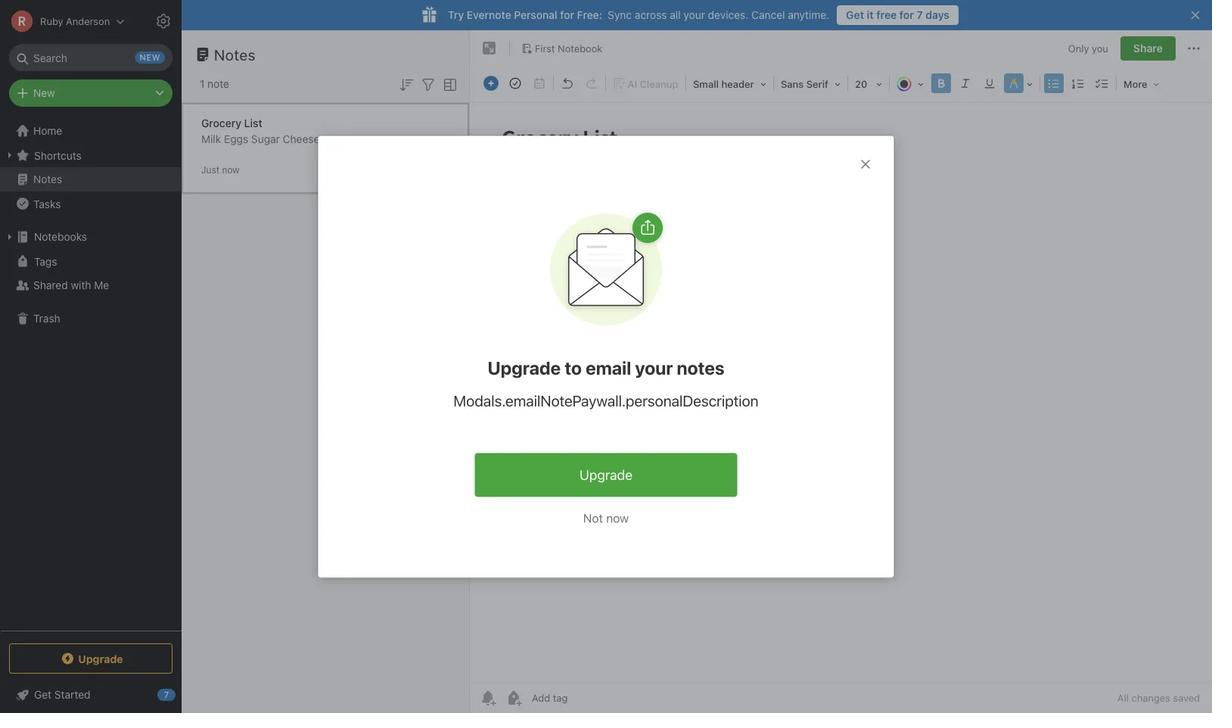 Task type: locate. For each thing, give the bounding box(es) containing it.
only you
[[1069, 43, 1109, 54]]

for for 7
[[900, 9, 914, 21]]

your right 'email'
[[635, 357, 673, 378]]

not now
[[583, 511, 629, 525]]

with
[[71, 279, 91, 291]]

more image
[[1119, 73, 1165, 94]]

italic image
[[955, 73, 976, 94]]

email
[[586, 357, 632, 378]]

free
[[877, 9, 897, 21]]

now inside the note list element
[[222, 165, 240, 175]]

notebooks
[[34, 230, 87, 243]]

new button
[[9, 79, 173, 107]]

it
[[867, 9, 874, 21]]

home
[[33, 125, 62, 137]]

not
[[583, 511, 603, 525]]

1 vertical spatial notes
[[33, 173, 62, 185]]

1 vertical spatial now
[[606, 511, 629, 525]]

for left "7" at top right
[[900, 9, 914, 21]]

first
[[535, 42, 555, 54]]

share button
[[1121, 36, 1176, 61]]

upgrade
[[488, 357, 561, 378], [580, 466, 633, 483], [78, 652, 123, 665]]

upgrade for upgrade to email your notes
[[488, 357, 561, 378]]

notes up tasks
[[33, 173, 62, 185]]

try evernote personal for free: sync across all your devices. cancel anytime.
[[448, 9, 830, 21]]

for inside button
[[900, 9, 914, 21]]

add a reminder image
[[479, 689, 497, 707]]

1 vertical spatial upgrade
[[580, 466, 633, 483]]

days
[[926, 9, 950, 21]]

now right the just
[[222, 165, 240, 175]]

only
[[1069, 43, 1090, 54]]

your
[[684, 9, 705, 21], [635, 357, 673, 378]]

7
[[917, 9, 923, 21]]

grocery
[[201, 117, 241, 129]]

1 horizontal spatial now
[[606, 511, 629, 525]]

for for free:
[[560, 9, 575, 21]]

insert image
[[480, 73, 503, 94]]

upgrade inside button
[[580, 466, 633, 483]]

for
[[560, 9, 575, 21], [900, 9, 914, 21]]

your right all
[[684, 9, 705, 21]]

evernote
[[467, 9, 512, 21]]

1 horizontal spatial for
[[900, 9, 914, 21]]

notebook
[[558, 42, 603, 54]]

shared
[[33, 279, 68, 291]]

underline image
[[979, 73, 1001, 94]]

trash link
[[0, 307, 181, 331]]

for left free:
[[560, 9, 575, 21]]

now
[[222, 165, 240, 175], [606, 511, 629, 525]]

me
[[94, 279, 109, 291]]

bold image
[[931, 73, 952, 94]]

font color image
[[892, 73, 930, 94]]

upgrade to email your notes
[[488, 357, 725, 378]]

across
[[635, 9, 667, 21]]

not now button
[[568, 504, 644, 532]]

all
[[670, 9, 681, 21]]

0 horizontal spatial notes
[[33, 173, 62, 185]]

1 vertical spatial your
[[635, 357, 673, 378]]

changes
[[1132, 692, 1171, 704]]

0 horizontal spatial upgrade
[[78, 652, 123, 665]]

expand note image
[[481, 39, 499, 58]]

first notebook
[[535, 42, 603, 54]]

2 horizontal spatial upgrade
[[580, 466, 633, 483]]

2 for from the left
[[900, 9, 914, 21]]

0 vertical spatial notes
[[214, 45, 256, 63]]

0 horizontal spatial now
[[222, 165, 240, 175]]

numbered list image
[[1068, 73, 1089, 94]]

0 vertical spatial upgrade
[[488, 357, 561, 378]]

0 vertical spatial now
[[222, 165, 240, 175]]

notes
[[214, 45, 256, 63], [33, 173, 62, 185]]

upgrade button
[[9, 643, 173, 674]]

upgrade for upgrade button
[[580, 466, 633, 483]]

sugar
[[251, 133, 280, 145]]

anytime.
[[788, 9, 830, 21]]

1 for from the left
[[560, 9, 575, 21]]

None search field
[[20, 44, 162, 71]]

get
[[846, 9, 865, 21]]

1 horizontal spatial upgrade
[[488, 357, 561, 378]]

tags button
[[0, 249, 181, 273]]

tree containing home
[[0, 119, 182, 630]]

0 horizontal spatial for
[[560, 9, 575, 21]]

0 horizontal spatial your
[[635, 357, 673, 378]]

tree
[[0, 119, 182, 630]]

1
[[200, 78, 205, 90]]

2 vertical spatial upgrade
[[78, 652, 123, 665]]

trash
[[33, 312, 60, 325]]

1 horizontal spatial notes
[[214, 45, 256, 63]]

notes up note
[[214, 45, 256, 63]]

undo image
[[557, 73, 578, 94]]

now right not
[[606, 511, 629, 525]]

home link
[[0, 119, 182, 143]]

just now
[[201, 165, 240, 175]]

now inside 'not now' button
[[606, 511, 629, 525]]

0 vertical spatial your
[[684, 9, 705, 21]]

cancel
[[752, 9, 785, 21]]



Task type: describe. For each thing, give the bounding box(es) containing it.
tasks
[[33, 197, 61, 210]]

all
[[1118, 692, 1129, 704]]

shortcuts button
[[0, 143, 181, 167]]

upgrade inside popup button
[[78, 652, 123, 665]]

upgrade button
[[475, 453, 738, 497]]

shared with me link
[[0, 273, 181, 297]]

notes inside the note list element
[[214, 45, 256, 63]]

note window element
[[470, 30, 1213, 713]]

1 note
[[200, 78, 229, 90]]

cheese
[[283, 133, 320, 145]]

modals.emailnotepaywall.personaldescription
[[454, 392, 759, 409]]

devices.
[[708, 9, 749, 21]]

new
[[33, 87, 55, 99]]

now for not now
[[606, 511, 629, 525]]

grocery list
[[201, 117, 262, 129]]

sync
[[608, 9, 632, 21]]

note list element
[[182, 30, 470, 713]]

notes link
[[0, 167, 181, 192]]

list
[[244, 117, 262, 129]]

share
[[1134, 42, 1163, 55]]

Note Editor text field
[[470, 103, 1213, 682]]

milk eggs sugar cheese
[[201, 133, 320, 145]]

notebooks link
[[0, 225, 181, 249]]

now for just now
[[222, 165, 240, 175]]

Search text field
[[20, 44, 162, 71]]

to
[[565, 357, 582, 378]]

heading level image
[[688, 73, 772, 94]]

task image
[[505, 73, 526, 94]]

tasks button
[[0, 192, 181, 216]]

highlight image
[[1002, 73, 1039, 94]]

font family image
[[776, 73, 846, 94]]

you
[[1092, 43, 1109, 54]]

tags
[[34, 255, 57, 267]]

try
[[448, 9, 464, 21]]

free:
[[577, 9, 603, 21]]

all changes saved
[[1118, 692, 1201, 704]]

settings image
[[154, 12, 173, 30]]

get it free for 7 days
[[846, 9, 950, 21]]

personal
[[514, 9, 558, 21]]

saved
[[1174, 692, 1201, 704]]

checklist image
[[1092, 73, 1113, 94]]

notes
[[677, 357, 725, 378]]

bulleted list image
[[1044, 73, 1065, 94]]

font size image
[[850, 73, 888, 94]]

add tag image
[[505, 689, 523, 707]]

milk
[[201, 133, 221, 145]]

shortcuts
[[34, 149, 82, 161]]

note
[[207, 78, 229, 90]]

eggs
[[224, 133, 248, 145]]

expand notebooks image
[[4, 231, 16, 243]]

1 horizontal spatial your
[[684, 9, 705, 21]]

first notebook button
[[516, 38, 608, 59]]

get it free for 7 days button
[[837, 5, 959, 25]]

just
[[201, 165, 220, 175]]

shared with me
[[33, 279, 109, 291]]



Task type: vqa. For each thing, say whether or not it's contained in the screenshot.
first tab list from the bottom of the page
no



